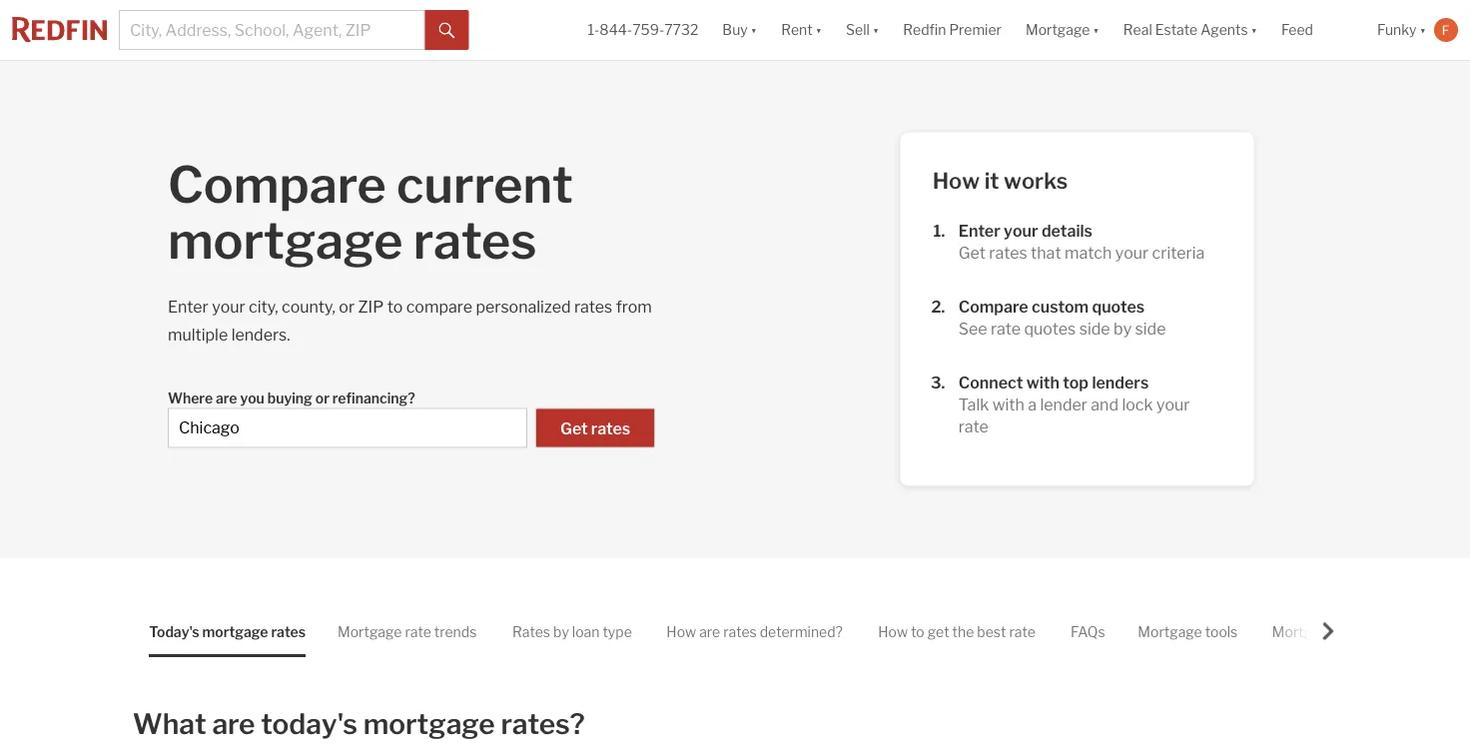 Task type: locate. For each thing, give the bounding box(es) containing it.
sell
[[846, 21, 870, 38]]

rate inside compare custom quotes see rate quotes side by side
[[991, 319, 1021, 339]]

0 horizontal spatial get
[[561, 419, 588, 438]]

1 vertical spatial get
[[561, 419, 588, 438]]

from
[[616, 297, 652, 316]]

mortgage rate trends
[[337, 623, 476, 640]]

mortgage down mortgage rate trends link
[[363, 707, 495, 741]]

mortgage for mortgage ▾
[[1026, 21, 1090, 38]]

mortgage inside dropdown button
[[1026, 21, 1090, 38]]

mortgage
[[1026, 21, 1090, 38], [337, 623, 402, 640], [1138, 623, 1202, 640], [1272, 623, 1336, 640]]

mortgage news
[[1272, 623, 1374, 640]]

0 horizontal spatial with
[[993, 395, 1025, 415]]

compare custom quotes see rate quotes side by side
[[959, 297, 1166, 339]]

enter inside enter your details get rates that match your criteria
[[959, 221, 1001, 241]]

1 vertical spatial enter
[[168, 297, 209, 316]]

0 horizontal spatial by
[[553, 623, 569, 640]]

how left get
[[878, 623, 908, 640]]

0 horizontal spatial enter
[[168, 297, 209, 316]]

side down 'custom'
[[1080, 319, 1111, 339]]

your right match
[[1116, 243, 1149, 263]]

how for how it works
[[933, 167, 980, 194]]

0 horizontal spatial compare
[[168, 154, 386, 215]]

1 horizontal spatial get
[[959, 243, 986, 263]]

buy ▾
[[723, 21, 757, 38]]

to right zip
[[387, 297, 403, 316]]

1-844-759-7732 link
[[588, 21, 699, 38]]

4 ▾ from the left
[[1093, 21, 1100, 38]]

rates inside compare current mortgage rates
[[413, 210, 537, 271]]

0 horizontal spatial or
[[315, 390, 330, 407]]

or for zip
[[339, 297, 355, 316]]

rates inside button
[[591, 419, 630, 438]]

3 ▾ from the left
[[873, 21, 879, 38]]

1-
[[588, 21, 600, 38]]

▾ right sell
[[873, 21, 879, 38]]

0 vertical spatial with
[[1027, 373, 1060, 393]]

mortgage right today's in the bottom of the page
[[202, 623, 268, 640]]

feed
[[1282, 21, 1314, 38]]

get inside get rates button
[[561, 419, 588, 438]]

enter up the multiple
[[168, 297, 209, 316]]

with left a
[[993, 395, 1025, 415]]

buy ▾ button
[[723, 0, 757, 60]]

mortgage tools
[[1138, 623, 1238, 640]]

▾ left real
[[1093, 21, 1100, 38]]

rate right best
[[1009, 623, 1035, 640]]

2 vertical spatial mortgage
[[363, 707, 495, 741]]

2 vertical spatial are
[[212, 707, 255, 741]]

side up the lenders
[[1135, 319, 1166, 339]]

details
[[1042, 221, 1093, 241]]

1 horizontal spatial how
[[878, 623, 908, 640]]

your
[[1004, 221, 1039, 241], [1116, 243, 1149, 263], [212, 297, 245, 316], [1157, 395, 1190, 415]]

where
[[168, 390, 213, 407]]

▾ right the rent
[[816, 21, 822, 38]]

0 horizontal spatial to
[[387, 297, 403, 316]]

sell ▾
[[846, 21, 879, 38]]

determined?
[[759, 623, 843, 640]]

0 horizontal spatial side
[[1080, 319, 1111, 339]]

your inside connect with top lenders talk with a lender and lock your rate
[[1157, 395, 1190, 415]]

compare inside compare current mortgage rates
[[168, 154, 386, 215]]

today's mortgage rates
[[149, 623, 305, 640]]

or right buying
[[315, 390, 330, 407]]

lender
[[1040, 395, 1088, 415]]

it
[[985, 167, 1000, 194]]

1 vertical spatial with
[[993, 395, 1025, 415]]

connect
[[959, 373, 1023, 393]]

see
[[959, 319, 988, 339]]

enter
[[959, 221, 1001, 241], [168, 297, 209, 316]]

how to get the best rate
[[878, 623, 1035, 640]]

how to get the best rate link
[[878, 606, 1035, 657]]

loan
[[572, 623, 599, 640]]

0 vertical spatial to
[[387, 297, 403, 316]]

type
[[602, 623, 632, 640]]

are
[[216, 390, 237, 407], [699, 623, 720, 640], [212, 707, 255, 741]]

are for today's
[[212, 707, 255, 741]]

▾ left user photo
[[1420, 21, 1427, 38]]

rate right the see
[[991, 319, 1021, 339]]

mortgage tools link
[[1138, 606, 1238, 657]]

tools
[[1205, 623, 1238, 640]]

talk
[[959, 395, 989, 415]]

best
[[977, 623, 1006, 640]]

6 ▾ from the left
[[1420, 21, 1427, 38]]

mortgage left real
[[1026, 21, 1090, 38]]

▾ right agents
[[1251, 21, 1258, 38]]

1 horizontal spatial compare
[[959, 297, 1029, 317]]

0 vertical spatial enter
[[959, 221, 1001, 241]]

sell ▾ button
[[834, 0, 891, 60]]

how it works
[[933, 167, 1068, 194]]

rent ▾ button
[[781, 0, 822, 60]]

0 horizontal spatial how
[[666, 623, 696, 640]]

1-844-759-7732
[[588, 21, 699, 38]]

1 vertical spatial or
[[315, 390, 330, 407]]

or left zip
[[339, 297, 355, 316]]

0 vertical spatial by
[[1114, 319, 1132, 339]]

1 vertical spatial compare
[[959, 297, 1029, 317]]

submit search image
[[439, 23, 455, 39]]

you
[[240, 390, 265, 407]]

lenders
[[1092, 373, 1149, 393]]

mortgage left "trends"
[[337, 623, 402, 640]]

personalized
[[476, 297, 571, 316]]

faqs link
[[1070, 606, 1105, 657]]

1 vertical spatial by
[[553, 623, 569, 640]]

by left loan
[[553, 623, 569, 640]]

multiple
[[168, 325, 228, 344]]

city,
[[249, 297, 278, 316]]

or inside enter your city, county, or zip to compare personalized rates from multiple lenders.
[[339, 297, 355, 316]]

by
[[1114, 319, 1132, 339], [553, 623, 569, 640]]

rates
[[413, 210, 537, 271], [989, 243, 1028, 263], [574, 297, 613, 316], [591, 419, 630, 438], [271, 623, 305, 640], [723, 623, 756, 640]]

rate
[[991, 319, 1021, 339], [959, 417, 989, 437], [405, 623, 431, 640], [1009, 623, 1035, 640]]

rate down talk
[[959, 417, 989, 437]]

rate inside connect with top lenders talk with a lender and lock your rate
[[959, 417, 989, 437]]

0 vertical spatial or
[[339, 297, 355, 316]]

0 vertical spatial are
[[216, 390, 237, 407]]

1 ▾ from the left
[[751, 21, 757, 38]]

with up a
[[1027, 373, 1060, 393]]

quotes
[[1092, 297, 1145, 317], [1024, 319, 1076, 339]]

0 vertical spatial mortgage
[[168, 210, 403, 271]]

mortgage left tools
[[1138, 623, 1202, 640]]

how are rates determined? link
[[666, 606, 843, 657]]

quotes right 'custom'
[[1092, 297, 1145, 317]]

5 ▾ from the left
[[1251, 21, 1258, 38]]

match
[[1065, 243, 1112, 263]]

0 vertical spatial quotes
[[1092, 297, 1145, 317]]

2 ▾ from the left
[[816, 21, 822, 38]]

enter down it
[[959, 221, 1001, 241]]

compare for compare current mortgage rates
[[168, 154, 386, 215]]

how
[[933, 167, 980, 194], [666, 623, 696, 640], [878, 623, 908, 640]]

mortgage left news
[[1272, 623, 1336, 640]]

your left city,
[[212, 297, 245, 316]]

are left you
[[216, 390, 237, 407]]

to inside enter your city, county, or zip to compare personalized rates from multiple lenders.
[[387, 297, 403, 316]]

are right what
[[212, 707, 255, 741]]

0 vertical spatial get
[[959, 243, 986, 263]]

mortgage news link
[[1272, 606, 1374, 657]]

zip
[[358, 297, 384, 316]]

compare inside compare custom quotes see rate quotes side by side
[[959, 297, 1029, 317]]

compare
[[168, 154, 386, 215], [959, 297, 1029, 317]]

▾ for buy ▾
[[751, 21, 757, 38]]

mortgage ▾
[[1026, 21, 1100, 38]]

1 horizontal spatial or
[[339, 297, 355, 316]]

enter inside enter your city, county, or zip to compare personalized rates from multiple lenders.
[[168, 297, 209, 316]]

redfin
[[903, 21, 947, 38]]

1 horizontal spatial side
[[1135, 319, 1166, 339]]

or
[[339, 297, 355, 316], [315, 390, 330, 407]]

1 vertical spatial quotes
[[1024, 319, 1076, 339]]

1 horizontal spatial enter
[[959, 221, 1001, 241]]

or for refinancing?
[[315, 390, 330, 407]]

with
[[1027, 373, 1060, 393], [993, 395, 1025, 415]]

mortgage
[[168, 210, 403, 271], [202, 623, 268, 640], [363, 707, 495, 741]]

mortgage up city,
[[168, 210, 403, 271]]

1 horizontal spatial by
[[1114, 319, 1132, 339]]

how left it
[[933, 167, 980, 194]]

1 horizontal spatial with
[[1027, 373, 1060, 393]]

side
[[1080, 319, 1111, 339], [1135, 319, 1166, 339]]

2 horizontal spatial how
[[933, 167, 980, 194]]

by inside the rates by loan type link
[[553, 623, 569, 640]]

0 vertical spatial compare
[[168, 154, 386, 215]]

1 vertical spatial to
[[911, 623, 924, 640]]

by up the lenders
[[1114, 319, 1132, 339]]

mortgage ▾ button
[[1014, 0, 1112, 60]]

get inside enter your details get rates that match your criteria
[[959, 243, 986, 263]]

▾ right buy in the top of the page
[[751, 21, 757, 38]]

quotes down 'custom'
[[1024, 319, 1076, 339]]

City, Address, School, Agent, ZIP search field
[[119, 10, 425, 50]]

are left determined?
[[699, 623, 720, 640]]

your right lock
[[1157, 395, 1190, 415]]

how right type
[[666, 623, 696, 640]]

1 vertical spatial are
[[699, 623, 720, 640]]

to left get
[[911, 623, 924, 640]]



Task type: describe. For each thing, give the bounding box(es) containing it.
▾ for mortgage ▾
[[1093, 21, 1100, 38]]

connect with top lenders talk with a lender and lock your rate
[[959, 373, 1190, 437]]

▾ for funky ▾
[[1420, 21, 1427, 38]]

1 horizontal spatial to
[[911, 623, 924, 640]]

how are rates determined?
[[666, 623, 843, 640]]

today's mortgage rates link
[[149, 606, 305, 657]]

funky
[[1378, 21, 1417, 38]]

the
[[952, 623, 974, 640]]

0 horizontal spatial quotes
[[1024, 319, 1076, 339]]

▾ for sell ▾
[[873, 21, 879, 38]]

rates
[[512, 623, 550, 640]]

enter for enter your details get rates that match your criteria
[[959, 221, 1001, 241]]

mortgage for mortgage news
[[1272, 623, 1336, 640]]

rates?
[[501, 707, 585, 741]]

1 side from the left
[[1080, 319, 1111, 339]]

next image
[[1320, 622, 1338, 640]]

844-
[[600, 21, 633, 38]]

user photo image
[[1435, 18, 1459, 42]]

mortgage inside compare current mortgage rates
[[168, 210, 403, 271]]

and
[[1091, 395, 1119, 415]]

county,
[[282, 297, 336, 316]]

compare for compare custom quotes see rate quotes side by side
[[959, 297, 1029, 317]]

by inside compare custom quotes see rate quotes side by side
[[1114, 319, 1132, 339]]

current
[[397, 154, 573, 215]]

real estate agents ▾ button
[[1112, 0, 1270, 60]]

compare current mortgage rates
[[168, 154, 573, 271]]

rates inside enter your details get rates that match your criteria
[[989, 243, 1028, 263]]

estate
[[1156, 21, 1198, 38]]

real
[[1124, 21, 1153, 38]]

lenders.
[[231, 325, 290, 344]]

rent ▾ button
[[769, 0, 834, 60]]

that
[[1031, 243, 1062, 263]]

real estate agents ▾
[[1124, 21, 1258, 38]]

top
[[1063, 373, 1089, 393]]

buying
[[268, 390, 313, 407]]

mortgage ▾ button
[[1026, 0, 1100, 60]]

rates inside enter your city, county, or zip to compare personalized rates from multiple lenders.
[[574, 297, 613, 316]]

funky ▾
[[1378, 21, 1427, 38]]

redfin premier
[[903, 21, 1002, 38]]

get rates button
[[536, 408, 655, 448]]

enter your city, county, or zip to compare personalized rates from multiple lenders.
[[168, 297, 656, 344]]

today's
[[261, 707, 358, 741]]

rates by loan type link
[[512, 606, 632, 657]]

▾ inside dropdown button
[[1251, 21, 1258, 38]]

agents
[[1201, 21, 1248, 38]]

are for rates
[[699, 623, 720, 640]]

feed button
[[1270, 0, 1366, 60]]

rent
[[781, 21, 813, 38]]

refinancing?
[[332, 390, 415, 407]]

real estate agents ▾ link
[[1124, 0, 1258, 60]]

enter your details get rates that match your criteria
[[959, 221, 1205, 263]]

rate left "trends"
[[405, 623, 431, 640]]

mortgage for mortgage rate trends
[[337, 623, 402, 640]]

buy ▾ button
[[711, 0, 769, 60]]

lock
[[1122, 395, 1153, 415]]

trends
[[434, 623, 476, 640]]

sell ▾ button
[[846, 0, 879, 60]]

rent ▾
[[781, 21, 822, 38]]

what are today's mortgage rates?
[[133, 707, 585, 741]]

2 side from the left
[[1135, 319, 1166, 339]]

buy
[[723, 21, 748, 38]]

City, county, ZIP search field
[[168, 408, 528, 448]]

mortgage for mortgage tools
[[1138, 623, 1202, 640]]

a
[[1028, 395, 1037, 415]]

how for how are rates determined?
[[666, 623, 696, 640]]

where are you buying or refinancing?
[[168, 390, 415, 407]]

what
[[133, 707, 206, 741]]

compare
[[406, 297, 473, 316]]

premier
[[950, 21, 1002, 38]]

1 vertical spatial mortgage
[[202, 623, 268, 640]]

get
[[927, 623, 949, 640]]

news
[[1339, 623, 1374, 640]]

mortgage rate trends link
[[337, 606, 476, 657]]

759-
[[633, 21, 665, 38]]

today's
[[149, 623, 199, 640]]

works
[[1004, 167, 1068, 194]]

your up that
[[1004, 221, 1039, 241]]

7732
[[665, 21, 699, 38]]

1 horizontal spatial quotes
[[1092, 297, 1145, 317]]

redfin premier button
[[891, 0, 1014, 60]]

your inside enter your city, county, or zip to compare personalized rates from multiple lenders.
[[212, 297, 245, 316]]

rates by loan type
[[512, 623, 632, 640]]

▾ for rent ▾
[[816, 21, 822, 38]]

faqs
[[1070, 623, 1105, 640]]

custom
[[1032, 297, 1089, 317]]

how for how to get the best rate
[[878, 623, 908, 640]]

get rates
[[561, 419, 630, 438]]

criteria
[[1152, 243, 1205, 263]]

enter for enter your city, county, or zip to compare personalized rates from multiple lenders.
[[168, 297, 209, 316]]

are for you
[[216, 390, 237, 407]]



Task type: vqa. For each thing, say whether or not it's contained in the screenshot.
the leftmost decision
no



